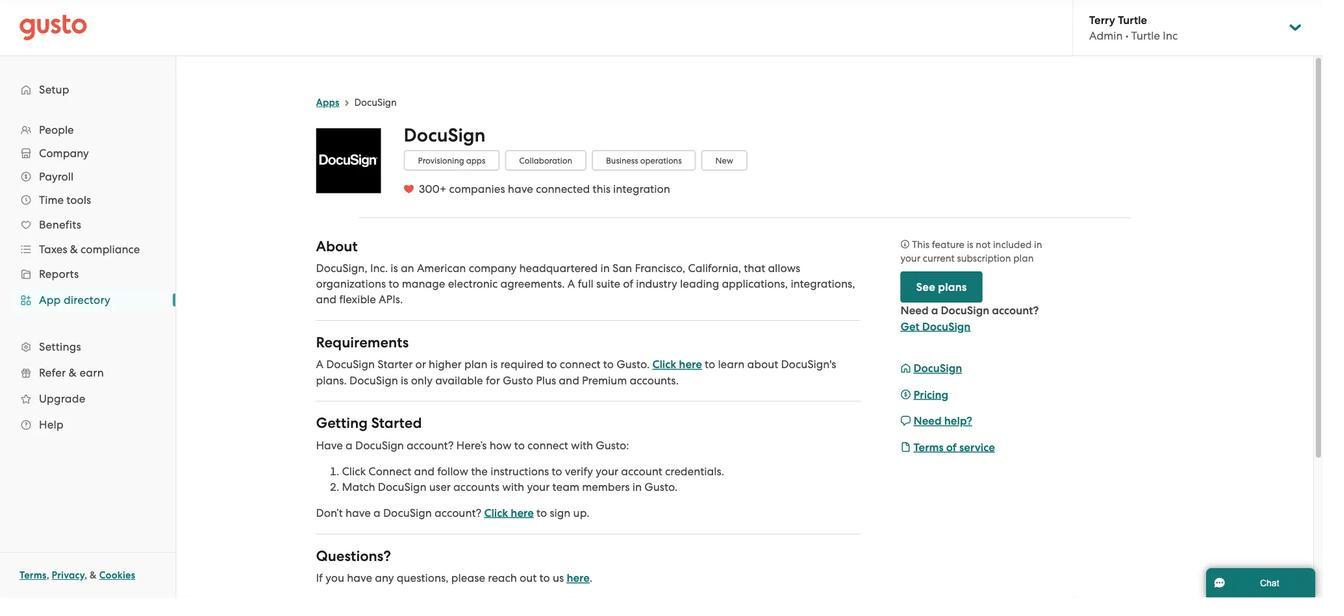 Task type: locate. For each thing, give the bounding box(es) containing it.
tools
[[66, 194, 91, 207]]

need
[[901, 304, 929, 317], [914, 414, 942, 428]]

and up user
[[414, 465, 435, 478]]

1 vertical spatial gusto.
[[645, 480, 678, 493]]

and
[[316, 293, 337, 306], [559, 374, 579, 387], [414, 465, 435, 478]]

1 vertical spatial your
[[596, 465, 619, 478]]

your inside this feature is not included in your current subscription plan
[[901, 252, 921, 264]]

to left learn
[[705, 358, 716, 371]]

1 vertical spatial here
[[511, 506, 534, 520]]

have down collaboration
[[508, 183, 533, 196]]

docusign inside 'click connect and follow the instructions to verify your account credentials. match docusign user accounts with your team members in gusto.'
[[378, 480, 427, 493]]

& right taxes
[[70, 243, 78, 256]]

0 vertical spatial need
[[901, 304, 929, 317]]

click up accounts. at the bottom
[[653, 358, 677, 371]]

click here link for here
[[484, 506, 534, 520]]

plan inside a docusign starter or higher plan is required to connect to gusto. click here
[[465, 358, 488, 371]]

account
[[621, 465, 663, 478]]

of left service
[[947, 441, 957, 454]]

account? inside need a docusign account? get docusign
[[992, 304, 1039, 317]]

accounts.
[[630, 374, 679, 387]]

1 vertical spatial and
[[559, 374, 579, 387]]

click up match
[[342, 465, 366, 478]]

reach
[[488, 572, 517, 585]]

sign
[[550, 506, 571, 519]]

1 horizontal spatial with
[[571, 439, 593, 452]]

benefits
[[39, 218, 81, 231]]

module__icon___slcit image inside docusign "link"
[[901, 363, 911, 374]]

is inside this feature is not included in your current subscription plan
[[967, 239, 974, 250]]

1 vertical spatial plan
[[465, 358, 488, 371]]

plans
[[938, 280, 967, 294]]

turtle right •
[[1132, 29, 1161, 42]]

2 vertical spatial click
[[484, 506, 508, 520]]

docusign inside a docusign starter or higher plan is required to connect to gusto. click here
[[326, 358, 375, 371]]

1 vertical spatial of
[[947, 441, 957, 454]]

0 horizontal spatial terms
[[19, 570, 47, 582]]

1 vertical spatial with
[[502, 480, 524, 493]]

terms down need help? link at the bottom right
[[914, 441, 944, 454]]

0 vertical spatial a
[[568, 277, 575, 290]]

list containing see plans
[[901, 238, 1063, 455]]

terms for terms of service
[[914, 441, 944, 454]]

1 , from the left
[[47, 570, 49, 582]]

reports link
[[13, 263, 162, 286]]

refer & earn
[[39, 366, 104, 379]]

with down instructions
[[502, 480, 524, 493]]

to up team
[[552, 465, 562, 478]]

docusign down user
[[383, 506, 432, 519]]

0 vertical spatial a
[[932, 304, 939, 317]]

module__icon___slcit image down pricing link
[[901, 416, 911, 426]]

your up members
[[596, 465, 619, 478]]

1 module__icon___slcit image from the top
[[901, 363, 911, 374]]

gusto. up accounts. at the bottom
[[617, 358, 650, 371]]

gusto. down account
[[645, 480, 678, 493]]

& inside dropdown button
[[70, 243, 78, 256]]

1 horizontal spatial ,
[[85, 570, 87, 582]]

have down questions?
[[347, 572, 372, 585]]

to right how
[[514, 439, 525, 452]]

connect up premium
[[560, 358, 601, 371]]

integrations,
[[791, 277, 856, 290]]

0 horizontal spatial ,
[[47, 570, 49, 582]]

0 horizontal spatial click
[[342, 465, 366, 478]]

instructions
[[491, 465, 549, 478]]

apps
[[466, 156, 486, 165]]

2 vertical spatial a
[[374, 506, 381, 519]]

2 horizontal spatial in
[[1034, 239, 1043, 250]]

click here link down 'click connect and follow the instructions to verify your account credentials. match docusign user accounts with your team members in gusto.'
[[484, 506, 534, 520]]

in
[[1034, 239, 1043, 250], [601, 262, 610, 275], [633, 480, 642, 493]]

1 horizontal spatial click here link
[[653, 358, 702, 371]]

list
[[0, 118, 175, 438], [901, 238, 1063, 455]]

2 , from the left
[[85, 570, 87, 582]]

0 vertical spatial here
[[679, 358, 702, 371]]

in inside this feature is not included in your current subscription plan
[[1034, 239, 1043, 250]]

& left earn
[[69, 366, 77, 379]]

list containing people
[[0, 118, 175, 438]]

module__icon___slcit image inside need help? link
[[901, 416, 911, 426]]

provisioning apps
[[418, 156, 486, 165]]

gusto navigation element
[[0, 56, 175, 459]]

0 horizontal spatial your
[[527, 480, 550, 493]]

0 vertical spatial terms
[[914, 441, 944, 454]]

terms left 'privacy'
[[19, 570, 47, 582]]

in inside 'click connect and follow the instructions to verify your account credentials. match docusign user accounts with your team members in gusto.'
[[633, 480, 642, 493]]

of down the san
[[623, 277, 634, 290]]

1 vertical spatial click
[[342, 465, 366, 478]]

account? down user
[[435, 506, 482, 519]]

1 horizontal spatial here
[[567, 572, 590, 585]]

1 vertical spatial have
[[346, 506, 371, 519]]

click here link
[[653, 358, 702, 371], [484, 506, 534, 520]]

to left the sign
[[537, 506, 547, 519]]

0 horizontal spatial in
[[601, 262, 610, 275]]

refer
[[39, 366, 66, 379]]

headquartered
[[519, 262, 598, 275]]

2 horizontal spatial your
[[901, 252, 921, 264]]

click down accounts
[[484, 506, 508, 520]]

is left an
[[391, 262, 398, 275]]

plan down included
[[1014, 252, 1034, 264]]

in down account
[[633, 480, 642, 493]]

0 horizontal spatial here
[[511, 506, 534, 520]]

here's
[[457, 439, 487, 452]]

2 horizontal spatial click
[[653, 358, 677, 371]]

module__icon___slcit image for terms of service
[[901, 442, 911, 452]]

docusign inside don't have a docusign account? click here to sign up.
[[383, 506, 432, 519]]

0 vertical spatial in
[[1034, 239, 1043, 250]]

.
[[590, 572, 593, 585]]

0 vertical spatial turtle
[[1118, 13, 1148, 26]]

docusign down getting started
[[355, 439, 404, 452]]

to up premium
[[604, 358, 614, 371]]

click here link for is
[[653, 358, 702, 371]]

home image
[[19, 15, 87, 41]]

account? down subscription
[[992, 304, 1039, 317]]

electronic
[[448, 277, 498, 290]]

1 vertical spatial account?
[[407, 439, 454, 452]]

1 horizontal spatial a
[[374, 506, 381, 519]]

cookies button
[[99, 568, 135, 583]]

module__icon___slcit image for need help?
[[901, 416, 911, 426]]

to up the apis.
[[389, 277, 399, 290]]

of
[[623, 277, 634, 290], [947, 441, 957, 454]]

get docusign link
[[901, 320, 971, 333]]

docusign down starter
[[350, 374, 398, 387]]

1 vertical spatial terms
[[19, 570, 47, 582]]

a for have
[[346, 439, 353, 452]]

plan up available
[[465, 358, 488, 371]]

0 vertical spatial &
[[70, 243, 78, 256]]

about
[[316, 238, 358, 255]]

1 vertical spatial connect
[[528, 439, 568, 452]]

is inside to learn about docusign's plans. docusign is only available for gusto plus and premium accounts.
[[401, 374, 408, 387]]

and down organizations
[[316, 293, 337, 306]]

need inside need a docusign account? get docusign
[[901, 304, 929, 317]]

,
[[47, 570, 49, 582], [85, 570, 87, 582]]

0 vertical spatial click here link
[[653, 358, 702, 371]]

turtle
[[1118, 13, 1148, 26], [1132, 29, 1161, 42]]

connect up 'click connect and follow the instructions to verify your account credentials. match docusign user accounts with your team members in gusto.'
[[528, 439, 568, 452]]

, left cookies button
[[85, 570, 87, 582]]

is left only
[[401, 374, 408, 387]]

terms inside list
[[914, 441, 944, 454]]

with up verify
[[571, 439, 593, 452]]

settings link
[[13, 335, 162, 359]]

0 vertical spatial connect
[[560, 358, 601, 371]]

leading
[[680, 277, 719, 290]]

1 horizontal spatial and
[[414, 465, 435, 478]]

people
[[39, 123, 74, 136]]

, left 'privacy'
[[47, 570, 49, 582]]

with inside 'click connect and follow the instructions to verify your account credentials. match docusign user accounts with your team members in gusto.'
[[502, 480, 524, 493]]

have inside if you have any questions, please reach out to us here .
[[347, 572, 372, 585]]

2 horizontal spatial and
[[559, 374, 579, 387]]

turtle up •
[[1118, 13, 1148, 26]]

company
[[39, 147, 89, 160]]

to left us
[[540, 572, 550, 585]]

time
[[39, 194, 64, 207]]

0 horizontal spatial click here link
[[484, 506, 534, 520]]

1 vertical spatial click here link
[[484, 506, 534, 520]]

terry
[[1090, 13, 1116, 26]]

see plans
[[916, 280, 967, 294]]

need help? link
[[901, 414, 973, 428]]

0 horizontal spatial with
[[502, 480, 524, 493]]

flexible
[[339, 293, 376, 306]]

agreements.
[[501, 277, 565, 290]]

here left learn
[[679, 358, 702, 371]]

in right included
[[1034, 239, 1043, 250]]

docusign down connect
[[378, 480, 427, 493]]

0 horizontal spatial plan
[[465, 358, 488, 371]]

here down 'click connect and follow the instructions to verify your account credentials. match docusign user accounts with your team members in gusto.'
[[511, 506, 534, 520]]

new link
[[701, 150, 748, 171]]

here right us
[[567, 572, 590, 585]]

module__icon___slcit image inside terms of service link
[[901, 442, 911, 452]]

a left the full
[[568, 277, 575, 290]]

collaboration
[[519, 156, 572, 165]]

1 vertical spatial need
[[914, 414, 942, 428]]

0 horizontal spatial list
[[0, 118, 175, 438]]

a up plans.
[[316, 358, 324, 371]]

user
[[429, 480, 451, 493]]

1 vertical spatial in
[[601, 262, 610, 275]]

need up 'get'
[[901, 304, 929, 317]]

and right plus
[[559, 374, 579, 387]]

help?
[[945, 414, 973, 428]]

docusign right apps
[[354, 97, 397, 108]]

0 vertical spatial of
[[623, 277, 634, 290]]

connect
[[560, 358, 601, 371], [528, 439, 568, 452]]

is up for
[[490, 358, 498, 371]]

provisioning apps link
[[404, 150, 500, 171]]

•
[[1126, 29, 1129, 42]]

any
[[375, 572, 394, 585]]

people button
[[13, 118, 162, 142]]

included
[[993, 239, 1032, 250]]

0 vertical spatial and
[[316, 293, 337, 306]]

0 vertical spatial have
[[508, 183, 533, 196]]

here link
[[567, 572, 590, 585]]

module__icon___slcit image up pricing link
[[901, 363, 911, 374]]

module__icon___slcit image left pricing
[[901, 389, 911, 400]]

app directory
[[39, 294, 110, 307]]

2 vertical spatial account?
[[435, 506, 482, 519]]

2 vertical spatial and
[[414, 465, 435, 478]]

apis.
[[379, 293, 403, 306]]

module__icon___slcit image inside pricing link
[[901, 389, 911, 400]]

1 horizontal spatial terms
[[914, 441, 944, 454]]

admin
[[1090, 29, 1123, 42]]

click here link up accounts. at the bottom
[[653, 358, 702, 371]]

0 vertical spatial plan
[[1014, 252, 1034, 264]]

0 horizontal spatial and
[[316, 293, 337, 306]]

see
[[916, 280, 936, 294]]

to up plus
[[547, 358, 557, 371]]

3 module__icon___slcit image from the top
[[901, 416, 911, 426]]

gusto.
[[617, 358, 650, 371], [645, 480, 678, 493]]

1 vertical spatial &
[[69, 366, 77, 379]]

in up suite
[[601, 262, 610, 275]]

a inside need a docusign account? get docusign
[[932, 304, 939, 317]]

app directory link
[[13, 288, 162, 312]]

your down this
[[901, 252, 921, 264]]

0 horizontal spatial of
[[623, 277, 634, 290]]

need a docusign account? get docusign
[[901, 304, 1039, 333]]

business
[[606, 156, 638, 165]]

0 horizontal spatial a
[[316, 358, 324, 371]]

1 horizontal spatial plan
[[1014, 252, 1034, 264]]

4 module__icon___slcit image from the top
[[901, 442, 911, 452]]

& for earn
[[69, 366, 77, 379]]

0 vertical spatial gusto.
[[617, 358, 650, 371]]

is inside docusign, inc. is an american company headquartered in san francisco, california, that allows organizations to manage electronic agreements. a full suite of industry leading applications, integrations, and flexible apis.
[[391, 262, 398, 275]]

credentials.
[[665, 465, 725, 478]]

2 vertical spatial your
[[527, 480, 550, 493]]

need down pricing link
[[914, 414, 942, 428]]

have down match
[[346, 506, 371, 519]]

2 module__icon___slcit image from the top
[[901, 389, 911, 400]]

please
[[451, 572, 485, 585]]

your down instructions
[[527, 480, 550, 493]]

a right have
[[346, 439, 353, 452]]

module__icon___slcit image down need help? link at the bottom right
[[901, 442, 911, 452]]

this
[[593, 183, 611, 196]]

2 vertical spatial here
[[567, 572, 590, 585]]

0 vertical spatial your
[[901, 252, 921, 264]]

a up "get docusign" link
[[932, 304, 939, 317]]

1 horizontal spatial a
[[568, 277, 575, 290]]

docusign up provisioning
[[404, 124, 486, 146]]

docusign up plans.
[[326, 358, 375, 371]]

module__icon___slcit image
[[901, 363, 911, 374], [901, 389, 911, 400], [901, 416, 911, 426], [901, 442, 911, 452]]

plan
[[1014, 252, 1034, 264], [465, 358, 488, 371]]

a down match
[[374, 506, 381, 519]]

0 horizontal spatial a
[[346, 439, 353, 452]]

account? up follow
[[407, 439, 454, 452]]

& left cookies on the bottom of page
[[90, 570, 97, 582]]

2 vertical spatial have
[[347, 572, 372, 585]]

1 vertical spatial a
[[316, 358, 324, 371]]

docusign,
[[316, 262, 368, 275]]

and inside 'click connect and follow the instructions to verify your account credentials. match docusign user accounts with your team members in gusto.'
[[414, 465, 435, 478]]

service
[[960, 441, 995, 454]]

to inside don't have a docusign account? click here to sign up.
[[537, 506, 547, 519]]

1 vertical spatial a
[[346, 439, 353, 452]]

chat button
[[1207, 569, 1316, 598]]

in inside docusign, inc. is an american company headquartered in san francisco, california, that allows organizations to manage electronic agreements. a full suite of industry leading applications, integrations, and flexible apis.
[[601, 262, 610, 275]]

1 horizontal spatial list
[[901, 238, 1063, 455]]

1 horizontal spatial in
[[633, 480, 642, 493]]

is left 'not'
[[967, 239, 974, 250]]

don't
[[316, 506, 343, 519]]

2 horizontal spatial a
[[932, 304, 939, 317]]

2 vertical spatial in
[[633, 480, 642, 493]]

account? for how
[[407, 439, 454, 452]]

0 vertical spatial account?
[[992, 304, 1039, 317]]

have
[[508, 183, 533, 196], [346, 506, 371, 519], [347, 572, 372, 585]]



Task type: vqa. For each thing, say whether or not it's contained in the screenshot.
bottommost chart
no



Task type: describe. For each thing, give the bounding box(es) containing it.
time tools button
[[13, 188, 162, 212]]

starter
[[378, 358, 413, 371]]

300+
[[419, 183, 447, 196]]

for
[[486, 374, 500, 387]]

questions?
[[316, 548, 391, 565]]

1 horizontal spatial of
[[947, 441, 957, 454]]

docusign's
[[781, 358, 837, 371]]

0 vertical spatial with
[[571, 439, 593, 452]]

a for need
[[932, 304, 939, 317]]

not
[[976, 239, 991, 250]]

american
[[417, 262, 466, 275]]

to inside 'click connect and follow the instructions to verify your account credentials. match docusign user accounts with your team members in gusto.'
[[552, 465, 562, 478]]

taxes & compliance
[[39, 243, 140, 256]]

match
[[342, 480, 375, 493]]

& for compliance
[[70, 243, 78, 256]]

team
[[553, 480, 580, 493]]

plan inside this feature is not included in your current subscription plan
[[1014, 252, 1034, 264]]

getting started
[[316, 415, 422, 432]]

connect
[[369, 465, 412, 478]]

up.
[[573, 506, 590, 519]]

an
[[401, 262, 414, 275]]

required
[[501, 358, 544, 371]]

gusto. inside a docusign starter or higher plan is required to connect to gusto. click here
[[617, 358, 650, 371]]

account? for docusign
[[992, 304, 1039, 317]]

integration
[[613, 183, 670, 196]]

that
[[744, 262, 766, 275]]

getting
[[316, 415, 368, 432]]

inc.
[[370, 262, 388, 275]]

available
[[435, 374, 483, 387]]

apps
[[316, 97, 340, 109]]

chat
[[1261, 578, 1280, 588]]

suite
[[596, 277, 621, 290]]

click connect and follow the instructions to verify your account credentials. match docusign user accounts with your team members in gusto.
[[342, 465, 725, 493]]

terms link
[[19, 570, 47, 582]]

need for need help?
[[914, 414, 942, 428]]

docusign, inc. is an american company headquartered in san francisco, california, that allows organizations to manage electronic agreements. a full suite of industry leading applications, integrations, and flexible apis.
[[316, 262, 856, 306]]

click inside 'click connect and follow the instructions to verify your account credentials. match docusign user accounts with your team members in gusto.'
[[342, 465, 366, 478]]

1 horizontal spatial click
[[484, 506, 508, 520]]

benefits link
[[13, 213, 162, 237]]

1 vertical spatial turtle
[[1132, 29, 1161, 42]]

docusign inside to learn about docusign's plans. docusign is only available for gusto plus and premium accounts.
[[350, 374, 398, 387]]

companies
[[449, 183, 505, 196]]

san
[[613, 262, 632, 275]]

setup link
[[13, 78, 162, 101]]

if you have any questions, please reach out to us here .
[[316, 572, 593, 585]]

a inside docusign, inc. is an american company headquartered in san francisco, california, that allows organizations to manage electronic agreements. a full suite of industry leading applications, integrations, and flexible apis.
[[568, 277, 575, 290]]

to inside to learn about docusign's plans. docusign is only available for gusto plus and premium accounts.
[[705, 358, 716, 371]]

app
[[39, 294, 61, 307]]

gusto:
[[596, 439, 629, 452]]

docusign link
[[901, 362, 962, 375]]

subscription
[[957, 252, 1011, 264]]

organizations
[[316, 277, 386, 290]]

terms for terms , privacy , & cookies
[[19, 570, 47, 582]]

a inside a docusign starter or higher plan is required to connect to gusto. click here
[[316, 358, 324, 371]]

premium
[[582, 374, 627, 387]]

new
[[716, 156, 733, 165]]

2 horizontal spatial here
[[679, 358, 702, 371]]

only
[[411, 374, 433, 387]]

to inside if you have any questions, please reach out to us here .
[[540, 572, 550, 585]]

docusign up pricing
[[914, 362, 962, 375]]

help link
[[13, 413, 162, 437]]

taxes
[[39, 243, 67, 256]]

get
[[901, 320, 920, 333]]

about
[[748, 358, 779, 371]]

california,
[[688, 262, 741, 275]]

you
[[326, 572, 344, 585]]

1 horizontal spatial your
[[596, 465, 619, 478]]

privacy
[[52, 570, 85, 582]]

accounts
[[454, 480, 500, 493]]

terms , privacy , & cookies
[[19, 570, 135, 582]]

upgrade link
[[13, 387, 162, 411]]

connect inside a docusign starter or higher plan is required to connect to gusto. click here
[[560, 358, 601, 371]]

have inside don't have a docusign account? click here to sign up.
[[346, 506, 371, 519]]

provisioning
[[418, 156, 464, 165]]

inc
[[1163, 29, 1178, 42]]

module__icon___slcit image for pricing
[[901, 389, 911, 400]]

docusign right 'get'
[[922, 320, 971, 333]]

if
[[316, 572, 323, 585]]

started
[[371, 415, 422, 432]]

gusto
[[503, 374, 533, 387]]

us
[[553, 572, 564, 585]]

connected
[[536, 183, 590, 196]]

business operations link
[[592, 150, 696, 171]]

a inside don't have a docusign account? click here to sign up.
[[374, 506, 381, 519]]

need for need a docusign account? get docusign
[[901, 304, 929, 317]]

terry turtle admin • turtle inc
[[1090, 13, 1178, 42]]

have for 300+ companies have connected this integration
[[508, 183, 533, 196]]

pricing
[[914, 388, 949, 401]]

settings
[[39, 340, 81, 353]]

to learn about docusign's plans. docusign is only available for gusto plus and premium accounts.
[[316, 358, 837, 387]]

don't have a docusign account? click here to sign up.
[[316, 506, 590, 520]]

0 vertical spatial click
[[653, 358, 677, 371]]

terms of service
[[914, 441, 995, 454]]

have
[[316, 439, 343, 452]]

feature
[[932, 239, 965, 250]]

and inside docusign, inc. is an american company headquartered in san francisco, california, that allows organizations to manage electronic agreements. a full suite of industry leading applications, integrations, and flexible apis.
[[316, 293, 337, 306]]

and inside to learn about docusign's plans. docusign is only available for gusto plus and premium accounts.
[[559, 374, 579, 387]]

2 vertical spatial &
[[90, 570, 97, 582]]

of inside docusign, inc. is an american company headquartered in san francisco, california, that allows organizations to manage electronic agreements. a full suite of industry leading applications, integrations, and flexible apis.
[[623, 277, 634, 290]]

have a docusign account? here's how to connect with gusto:
[[316, 439, 629, 452]]

help
[[39, 418, 64, 431]]

account? inside don't have a docusign account? click here to sign up.
[[435, 506, 482, 519]]

or
[[416, 358, 426, 371]]

company button
[[13, 142, 162, 165]]

the
[[471, 465, 488, 478]]

module__icon___slcit image for docusign
[[901, 363, 911, 374]]

operations
[[641, 156, 682, 165]]

300+ companies have connected this integration
[[419, 183, 670, 196]]

have for if you have any questions, please reach out to us here .
[[347, 572, 372, 585]]

out
[[520, 572, 537, 585]]

directory
[[64, 294, 110, 307]]

questions,
[[397, 572, 449, 585]]

to inside docusign, inc. is an american company headquartered in san francisco, california, that allows organizations to manage electronic agreements. a full suite of industry leading applications, integrations, and flexible apis.
[[389, 277, 399, 290]]

docusign down the plans
[[941, 304, 990, 317]]

payroll
[[39, 170, 74, 183]]

gusto. inside 'click connect and follow the instructions to verify your account credentials. match docusign user accounts with your team members in gusto.'
[[645, 480, 678, 493]]

is inside a docusign starter or higher plan is required to connect to gusto. click here
[[490, 358, 498, 371]]



